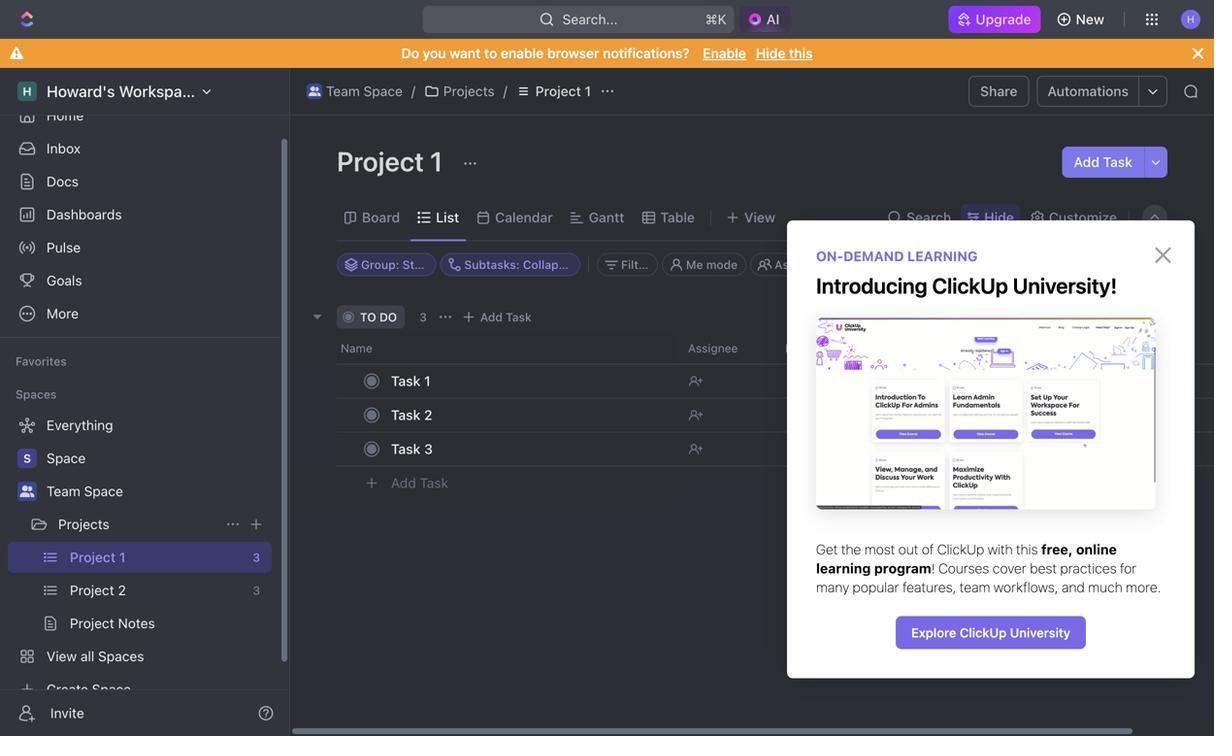 Task type: describe. For each thing, give the bounding box(es) containing it.
project 1 link inside sidebar navigation
[[70, 542, 245, 573]]

dashboards
[[47, 206, 122, 222]]

workspace
[[119, 82, 199, 101]]

1 up list link
[[430, 145, 443, 177]]

customize
[[1050, 209, 1118, 225]]

explore clickup university button
[[896, 616, 1087, 649]]

2 for project 2
[[118, 582, 126, 598]]

customize button
[[1024, 204, 1124, 231]]

team space inside tree
[[47, 483, 123, 499]]

learning
[[908, 248, 978, 264]]

‎task 2 link
[[387, 401, 673, 429]]

most
[[865, 541, 896, 557]]

1 / from the left
[[412, 83, 416, 99]]

hide inside button
[[955, 258, 981, 271]]

table
[[661, 209, 695, 225]]

Search tasks... text field
[[993, 250, 1168, 279]]

1 inside tree
[[119, 549, 126, 565]]

get
[[817, 541, 839, 557]]

much
[[1089, 579, 1123, 595]]

0 vertical spatial add task button
[[1063, 147, 1145, 178]]

favorites
[[16, 354, 67, 368]]

user group image
[[309, 86, 321, 96]]

many
[[817, 579, 850, 595]]

view all spaces
[[47, 648, 144, 664]]

project for project 2 link
[[70, 582, 114, 598]]

space down space link at left
[[84, 483, 123, 499]]

more
[[47, 305, 79, 321]]

all inside sidebar navigation
[[81, 648, 94, 664]]

inbox link
[[8, 133, 272, 164]]

you
[[423, 45, 446, 61]]

university
[[1011, 626, 1071, 640]]

× dialog
[[788, 220, 1196, 679]]

task 3 link
[[387, 435, 673, 463]]

‎task for ‎task 1
[[391, 373, 421, 389]]

task down the "task 3"
[[420, 475, 449, 491]]

howard's
[[47, 82, 115, 101]]

clickup inside button
[[960, 626, 1007, 640]]

hide button
[[962, 204, 1021, 231]]

0 vertical spatial team space
[[326, 83, 403, 99]]

gantt link
[[585, 204, 625, 231]]

docs
[[47, 173, 79, 189]]

add
[[709, 289, 730, 300]]

due date button
[[774, 333, 871, 364]]

introducing
[[817, 273, 928, 298]]

this inside × dialog
[[1017, 541, 1039, 557]]

space down do
[[364, 83, 403, 99]]

1 horizontal spatial add
[[481, 310, 503, 324]]

list link
[[432, 204, 460, 231]]

home
[[47, 107, 84, 123]]

team
[[960, 579, 991, 595]]

project 2 link
[[70, 575, 245, 606]]

1 down browser
[[585, 83, 591, 99]]

notes
[[118, 615, 155, 631]]

upgrade
[[976, 11, 1032, 27]]

2 for ‎task 2
[[424, 407, 433, 423]]

free,
[[1042, 541, 1074, 557]]

me mode button
[[662, 253, 747, 276]]

0 horizontal spatial hide
[[756, 45, 786, 61]]

×
[[1154, 235, 1174, 270]]

automations button
[[1039, 77, 1139, 106]]

‎task 1 link
[[387, 367, 673, 395]]

name
[[341, 341, 373, 355]]

assignees
[[775, 258, 833, 271]]

space down the everything
[[47, 450, 86, 466]]

view for view all spaces
[[47, 648, 77, 664]]

search...
[[563, 11, 618, 27]]

space down "view all spaces"
[[92, 681, 131, 697]]

explore
[[912, 626, 957, 640]]

task up customize
[[1104, 154, 1133, 170]]

view button
[[720, 204, 783, 231]]

search button
[[882, 204, 958, 231]]

on-demand learning introducing clickup university!
[[817, 248, 1118, 298]]

ai button
[[740, 6, 792, 33]]

create space
[[47, 681, 131, 697]]

add task for top add task button
[[1075, 154, 1133, 170]]

table link
[[657, 204, 695, 231]]

want
[[450, 45, 481, 61]]

h inside sidebar navigation
[[23, 84, 32, 98]]

1 horizontal spatial all
[[575, 258, 588, 271]]

home link
[[8, 100, 272, 131]]

‎task 2
[[391, 407, 433, 423]]

1 up ‎task 2
[[424, 373, 431, 389]]

assignees button
[[751, 253, 833, 276]]

assignee button
[[677, 333, 774, 364]]

0 vertical spatial projects link
[[419, 80, 500, 103]]

project for the project 1 'link' in the sidebar navigation
[[70, 549, 116, 565]]

everything
[[47, 417, 113, 433]]

1 horizontal spatial project 1
[[337, 145, 449, 177]]

project 2
[[70, 582, 126, 598]]

date
[[811, 341, 835, 355]]

project notes
[[70, 615, 155, 631]]

team space link inside sidebar navigation
[[47, 476, 268, 507]]

do you want to enable browser notifications? enable hide this
[[402, 45, 813, 61]]

of
[[922, 541, 935, 557]]

1 horizontal spatial team space link
[[302, 80, 408, 103]]

do
[[402, 45, 419, 61]]

goals
[[47, 272, 82, 288]]

status
[[403, 258, 439, 271]]

free, online learning program
[[817, 541, 1121, 576]]

popular
[[853, 579, 900, 595]]

projects inside sidebar navigation
[[58, 516, 110, 532]]

favorites button
[[8, 350, 75, 373]]

features,
[[903, 579, 957, 595]]

everything link
[[8, 410, 268, 441]]

program
[[875, 560, 932, 576]]



Task type: locate. For each thing, give the bounding box(es) containing it.
0 horizontal spatial view
[[47, 648, 77, 664]]

howard's workspace
[[47, 82, 199, 101]]

0 horizontal spatial team
[[47, 483, 80, 499]]

× button
[[1154, 235, 1174, 270]]

search
[[907, 209, 952, 225]]

filters
[[622, 258, 656, 271]]

1 vertical spatial add task
[[481, 310, 532, 324]]

1 vertical spatial all
[[81, 648, 94, 664]]

projects link
[[419, 80, 500, 103], [58, 509, 218, 540]]

team space right user group icon
[[47, 483, 123, 499]]

1 vertical spatial to
[[360, 310, 377, 324]]

spaces down project notes
[[98, 648, 144, 664]]

due
[[786, 341, 808, 355]]

this down ai button
[[790, 45, 813, 61]]

view up assignees button
[[745, 209, 776, 225]]

1 horizontal spatial spaces
[[98, 648, 144, 664]]

add task button down the "task 3"
[[383, 472, 457, 495]]

workflows,
[[994, 579, 1059, 595]]

practices
[[1061, 560, 1117, 576]]

h inside dropdown button
[[1188, 13, 1195, 25]]

project up board
[[337, 145, 424, 177]]

clickup
[[933, 273, 1009, 298], [938, 541, 985, 557], [960, 626, 1007, 640]]

projects link down want in the left top of the page
[[419, 80, 500, 103]]

0 vertical spatial 2
[[424, 407, 433, 423]]

project 1 link down browser
[[511, 80, 596, 103]]

1 vertical spatial add task button
[[457, 305, 540, 329]]

project up "view all spaces"
[[70, 615, 114, 631]]

0 horizontal spatial add task
[[391, 475, 449, 491]]

projects up project 2
[[58, 516, 110, 532]]

team
[[326, 83, 360, 99], [47, 483, 80, 499]]

0 horizontal spatial this
[[790, 45, 813, 61]]

to left do
[[360, 310, 377, 324]]

add task button
[[1063, 147, 1145, 178], [457, 305, 540, 329], [383, 472, 457, 495]]

0 horizontal spatial team space
[[47, 483, 123, 499]]

add task for add task button to the bottom
[[391, 475, 449, 491]]

2 horizontal spatial add task
[[1075, 154, 1133, 170]]

0 vertical spatial add task
[[1075, 154, 1133, 170]]

invite
[[51, 705, 84, 721]]

dashboards link
[[8, 199, 272, 230]]

add task button up the name dropdown button
[[457, 305, 540, 329]]

view all spaces link
[[8, 641, 268, 672]]

1 vertical spatial team
[[47, 483, 80, 499]]

1 horizontal spatial to
[[485, 45, 498, 61]]

task up the name dropdown button
[[506, 310, 532, 324]]

3
[[420, 310, 427, 324], [424, 441, 433, 457], [253, 551, 260, 564], [253, 584, 260, 597]]

all up create space
[[81, 648, 94, 664]]

2 / from the left
[[504, 83, 508, 99]]

hide button
[[948, 253, 989, 276]]

projects down want in the left top of the page
[[444, 83, 495, 99]]

task down ‎task 2
[[391, 441, 421, 457]]

view inside button
[[745, 209, 776, 225]]

add for top add task button
[[1075, 154, 1100, 170]]

clickup down team
[[960, 626, 1007, 640]]

learning
[[817, 560, 872, 576]]

2 ‎task from the top
[[391, 407, 421, 423]]

project 1 link
[[511, 80, 596, 103], [70, 542, 245, 573]]

project down browser
[[536, 83, 582, 99]]

create
[[47, 681, 88, 697]]

1 horizontal spatial project 1 link
[[511, 80, 596, 103]]

0 horizontal spatial all
[[81, 648, 94, 664]]

0 vertical spatial hide
[[756, 45, 786, 61]]

1 vertical spatial ‎task
[[391, 407, 421, 423]]

2 inside sidebar navigation
[[118, 582, 126, 598]]

0 vertical spatial clickup
[[933, 273, 1009, 298]]

‎task down the "‎task 1"
[[391, 407, 421, 423]]

add new status button
[[699, 289, 806, 300]]

1 vertical spatial team space link
[[47, 476, 268, 507]]

list
[[436, 209, 460, 225]]

hide down hide dropdown button at the right of page
[[955, 258, 981, 271]]

0 vertical spatial ‎task
[[391, 373, 421, 389]]

0 horizontal spatial to
[[360, 310, 377, 324]]

2 vertical spatial clickup
[[960, 626, 1007, 640]]

0 vertical spatial this
[[790, 45, 813, 61]]

‎task for ‎task 2
[[391, 407, 421, 423]]

1 horizontal spatial team
[[326, 83, 360, 99]]

pulse link
[[8, 232, 272, 263]]

clickup down learning
[[933, 273, 1009, 298]]

team space link down do
[[302, 80, 408, 103]]

2 horizontal spatial project 1
[[536, 83, 591, 99]]

s
[[23, 452, 31, 465]]

the
[[842, 541, 862, 557]]

add down the "task 3"
[[391, 475, 416, 491]]

spaces
[[16, 387, 57, 401], [98, 648, 144, 664]]

view for view
[[745, 209, 776, 225]]

!
[[932, 560, 936, 576]]

me mode
[[686, 258, 738, 271]]

0 vertical spatial h
[[1188, 13, 1195, 25]]

add task down the "task 3"
[[391, 475, 449, 491]]

all right collapse
[[575, 258, 588, 271]]

enable
[[501, 45, 544, 61]]

project up project notes
[[70, 582, 114, 598]]

hide down ai
[[756, 45, 786, 61]]

team space link
[[302, 80, 408, 103], [47, 476, 268, 507]]

enable
[[703, 45, 747, 61]]

2 vertical spatial hide
[[955, 258, 981, 271]]

spaces down favorites
[[16, 387, 57, 401]]

team inside sidebar navigation
[[47, 483, 80, 499]]

add task
[[1075, 154, 1133, 170], [481, 310, 532, 324], [391, 475, 449, 491]]

calendar
[[495, 209, 553, 225]]

1 vertical spatial projects link
[[58, 509, 218, 540]]

task 3
[[391, 441, 433, 457]]

do
[[380, 310, 397, 324]]

1 horizontal spatial hide
[[955, 258, 981, 271]]

1 vertical spatial spaces
[[98, 648, 144, 664]]

cover
[[993, 560, 1027, 576]]

1 vertical spatial projects
[[58, 516, 110, 532]]

tree
[[8, 410, 272, 705]]

project up project 2
[[70, 549, 116, 565]]

projects link down space link at left
[[58, 509, 218, 540]]

howard's workspace, , element
[[17, 82, 37, 101]]

/
[[412, 83, 416, 99], [504, 83, 508, 99]]

1 horizontal spatial team space
[[326, 83, 403, 99]]

1 horizontal spatial h
[[1188, 13, 1195, 25]]

0 horizontal spatial spaces
[[16, 387, 57, 401]]

project notes link
[[70, 608, 268, 639]]

1 up project 2
[[119, 549, 126, 565]]

new button
[[1049, 4, 1117, 35]]

2 horizontal spatial hide
[[985, 209, 1015, 225]]

automations
[[1048, 83, 1129, 99]]

1 horizontal spatial this
[[1017, 541, 1039, 557]]

demand
[[844, 248, 905, 264]]

create space link
[[8, 674, 268, 705]]

sidebar navigation
[[0, 68, 294, 736]]

0 horizontal spatial add
[[391, 475, 416, 491]]

me
[[686, 258, 704, 271]]

add for add task button to the bottom
[[391, 475, 416, 491]]

2 up the "task 3"
[[424, 407, 433, 423]]

out
[[899, 541, 919, 557]]

1 horizontal spatial /
[[504, 83, 508, 99]]

2 vertical spatial project 1
[[70, 549, 126, 565]]

best
[[1031, 560, 1058, 576]]

0 vertical spatial team space link
[[302, 80, 408, 103]]

/ down do
[[412, 83, 416, 99]]

2 vertical spatial add
[[391, 475, 416, 491]]

this
[[790, 45, 813, 61], [1017, 541, 1039, 557]]

project 1 inside sidebar navigation
[[70, 549, 126, 565]]

hide inside dropdown button
[[985, 209, 1015, 225]]

gantt
[[589, 209, 625, 225]]

0 horizontal spatial project 1 link
[[70, 542, 245, 573]]

name button
[[337, 333, 677, 364]]

⌘k
[[706, 11, 727, 27]]

subtasks: collapse all
[[465, 258, 588, 271]]

project 1 up project 2
[[70, 549, 126, 565]]

0 vertical spatial projects
[[444, 83, 495, 99]]

0 vertical spatial to
[[485, 45, 498, 61]]

2 vertical spatial add task
[[391, 475, 449, 491]]

hide
[[756, 45, 786, 61], [985, 209, 1015, 225], [955, 258, 981, 271]]

more.
[[1127, 579, 1162, 595]]

for
[[1121, 560, 1137, 576]]

team space right user group image
[[326, 83, 403, 99]]

user group image
[[20, 486, 34, 497]]

tree containing everything
[[8, 410, 272, 705]]

0 horizontal spatial h
[[23, 84, 32, 98]]

1 vertical spatial team space
[[47, 483, 123, 499]]

space link
[[47, 443, 268, 474]]

0 horizontal spatial projects
[[58, 516, 110, 532]]

project 1 up board
[[337, 145, 449, 177]]

space
[[364, 83, 403, 99], [47, 450, 86, 466], [84, 483, 123, 499], [92, 681, 131, 697]]

0 vertical spatial spaces
[[16, 387, 57, 401]]

add task button up customize
[[1063, 147, 1145, 178]]

2 horizontal spatial add
[[1075, 154, 1100, 170]]

board
[[362, 209, 400, 225]]

view inside sidebar navigation
[[47, 648, 77, 664]]

add task up customize
[[1075, 154, 1133, 170]]

0 horizontal spatial /
[[412, 83, 416, 99]]

clickup inside on-demand learning introducing clickup university!
[[933, 273, 1009, 298]]

1 horizontal spatial add task
[[481, 310, 532, 324]]

this up best
[[1017, 541, 1039, 557]]

0 horizontal spatial project 1
[[70, 549, 126, 565]]

to right want in the left top of the page
[[485, 45, 498, 61]]

upgrade link
[[949, 6, 1042, 33]]

project inside "link"
[[70, 615, 114, 631]]

1 horizontal spatial 2
[[424, 407, 433, 423]]

space, , element
[[17, 449, 37, 468]]

clickup up courses
[[938, 541, 985, 557]]

1 vertical spatial this
[[1017, 541, 1039, 557]]

0 horizontal spatial team space link
[[47, 476, 268, 507]]

calendar link
[[492, 204, 553, 231]]

projects
[[444, 83, 495, 99], [58, 516, 110, 532]]

1 horizontal spatial view
[[745, 209, 776, 225]]

1 horizontal spatial projects link
[[419, 80, 500, 103]]

browser
[[548, 45, 600, 61]]

share button
[[969, 76, 1030, 107]]

1 vertical spatial project 1 link
[[70, 542, 245, 573]]

1 vertical spatial hide
[[985, 209, 1015, 225]]

0 vertical spatial project 1
[[536, 83, 591, 99]]

team right user group icon
[[47, 483, 80, 499]]

all
[[575, 258, 588, 271], [81, 648, 94, 664]]

view button
[[720, 195, 783, 240]]

view up create
[[47, 648, 77, 664]]

add task up the name dropdown button
[[481, 310, 532, 324]]

1
[[585, 83, 591, 99], [430, 145, 443, 177], [424, 373, 431, 389], [119, 549, 126, 565]]

notifications?
[[603, 45, 690, 61]]

ai
[[767, 11, 780, 27]]

2 up project notes
[[118, 582, 126, 598]]

project for project notes "link"
[[70, 615, 114, 631]]

share
[[981, 83, 1018, 99]]

add up customize
[[1075, 154, 1100, 170]]

project 1 down browser
[[536, 83, 591, 99]]

h button
[[1176, 4, 1207, 35]]

hide up hide button
[[985, 209, 1015, 225]]

0 vertical spatial project 1 link
[[511, 80, 596, 103]]

subtasks:
[[465, 258, 520, 271]]

0 vertical spatial all
[[575, 258, 588, 271]]

filters button
[[597, 253, 658, 276]]

to do
[[360, 310, 397, 324]]

team space link down space link at left
[[47, 476, 268, 507]]

new
[[733, 289, 756, 300]]

1 vertical spatial h
[[23, 84, 32, 98]]

0 vertical spatial view
[[745, 209, 776, 225]]

1 horizontal spatial projects
[[444, 83, 495, 99]]

/ down the enable at left top
[[504, 83, 508, 99]]

group: status
[[361, 258, 439, 271]]

1 ‎task from the top
[[391, 373, 421, 389]]

assignee
[[689, 341, 738, 355]]

team space
[[326, 83, 403, 99], [47, 483, 123, 499]]

university!
[[1014, 273, 1118, 298]]

project 1 link up project 2 link
[[70, 542, 245, 573]]

0 vertical spatial add
[[1075, 154, 1100, 170]]

1 vertical spatial project 1
[[337, 145, 449, 177]]

2 vertical spatial add task button
[[383, 472, 457, 495]]

1 vertical spatial clickup
[[938, 541, 985, 557]]

0 horizontal spatial 2
[[118, 582, 126, 598]]

1 vertical spatial view
[[47, 648, 77, 664]]

‎task up ‎task 2
[[391, 373, 421, 389]]

team right user group image
[[326, 83, 360, 99]]

add
[[1075, 154, 1100, 170], [481, 310, 503, 324], [391, 475, 416, 491]]

0 horizontal spatial projects link
[[58, 509, 218, 540]]

group:
[[361, 258, 400, 271]]

1 vertical spatial 2
[[118, 582, 126, 598]]

on-
[[817, 248, 844, 264]]

0 vertical spatial team
[[326, 83, 360, 99]]

tree inside sidebar navigation
[[8, 410, 272, 705]]

add up the name dropdown button
[[481, 310, 503, 324]]

1 vertical spatial add
[[481, 310, 503, 324]]



Task type: vqa. For each thing, say whether or not it's contained in the screenshot.
the leftmost the Large Client Project
no



